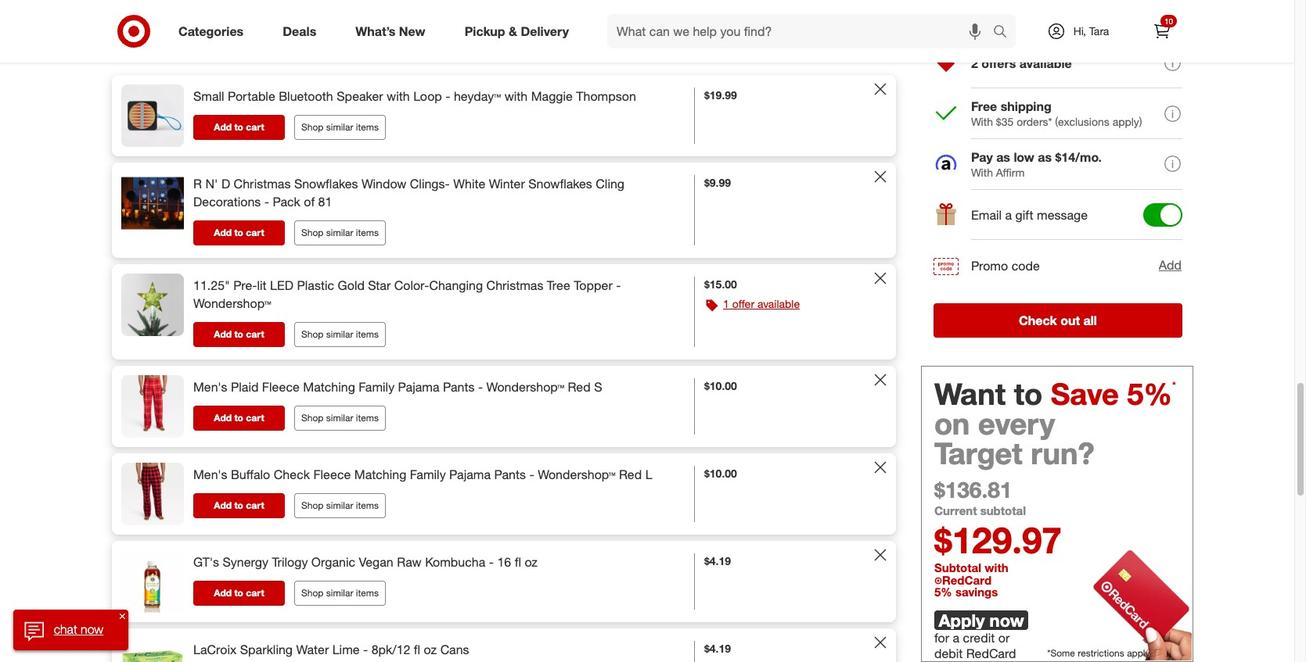 Task type: locate. For each thing, give the bounding box(es) containing it.
1 vertical spatial red
[[619, 467, 642, 483]]

snowflakes up 81
[[294, 176, 358, 192]]

) right later in the top left of the page
[[223, 36, 227, 52]]

cart for d
[[246, 227, 264, 239]]

for left credit
[[934, 631, 949, 646]]

0 horizontal spatial pajama
[[398, 380, 439, 395]]

raw
[[397, 555, 422, 571]]

shop similar items button inside 11.25" pre-lit led plastic gold star color-changing christmas tree topper - wondershop™ list item
[[294, 322, 386, 347]]

add to cart inside 11.25" pre-lit led plastic gold star color-changing christmas tree topper - wondershop™ list item
[[214, 329, 264, 341]]

$4.19 inside lacroix sparkling water lime - 8pk/12 fl oz cans list item
[[704, 643, 731, 656]]

l
[[645, 467, 652, 483]]

1 similar from the top
[[326, 122, 353, 133]]

pants inside men's buffalo check fleece matching family pajama pants - wondershop™ red l link
[[494, 467, 526, 483]]

star
[[368, 278, 391, 294]]

$10.00 inside 'men's buffalo check fleece matching family pajama pants - wondershop™ red l' list item
[[704, 467, 737, 481]]

now for chat
[[81, 622, 103, 638]]

add to cart button down "portable"
[[193, 115, 285, 140]]

items down speaker
[[356, 122, 379, 133]]

1 vertical spatial redcard
[[966, 646, 1016, 662]]

shop inside gt's synergy trilogy organic vegan raw kombucha - 16 fl oz list item
[[301, 588, 324, 599]]

3 shop similar items from the top
[[301, 329, 379, 340]]

oz left cans
[[424, 643, 437, 658]]

shop similar items button down men's plaid fleece matching family pajama pants - wondershop™ red s link
[[294, 406, 386, 431]]

similar inside men's plaid fleece matching family pajama pants - wondershop™ red s list item
[[326, 412, 353, 424]]

0 horizontal spatial check
[[274, 467, 310, 483]]

6 items from the top
[[356, 588, 379, 599]]

shop similar items down speaker
[[301, 122, 379, 133]]

0 vertical spatial red
[[568, 380, 591, 395]]

1 ( from the left
[[212, 36, 216, 52]]

cart inside r n' d christmas snowflakes window clings- white winter snowflakes cling decorations - pack of 81 list item
[[246, 227, 264, 239]]

5 similar from the top
[[326, 500, 353, 512]]

to for men's buffalo check fleece matching family pajama pants - wondershop™ red l
[[234, 500, 243, 512]]

add to cart button down 'plaid'
[[193, 406, 285, 431]]

red left l
[[619, 467, 642, 483]]

3 add to cart from the top
[[214, 329, 264, 341]]

to inside gt's synergy trilogy organic vegan raw kombucha - 16 fl oz list item
[[234, 588, 243, 600]]

add to cart inside 'men's buffalo check fleece matching family pajama pants - wondershop™ red l' list item
[[214, 500, 264, 512]]

cart inside men's plaid fleece matching family pajama pants - wondershop™ red s list item
[[246, 413, 264, 424]]

-
[[446, 89, 450, 104], [264, 194, 269, 210], [616, 278, 621, 294], [478, 380, 483, 395], [529, 467, 534, 483], [489, 555, 494, 571], [363, 643, 368, 658]]

4 shop from the top
[[301, 412, 324, 424]]

shop similar items button for with
[[294, 115, 386, 140]]

shop similar items inside 11.25" pre-lit led plastic gold star color-changing christmas tree topper - wondershop™ list item
[[301, 329, 379, 340]]

items inside r n' d christmas snowflakes window clings- white winter snowflakes cling decorations - pack of 81 list item
[[356, 227, 379, 239]]

to down buffalo
[[234, 500, 243, 512]]

similar
[[326, 122, 353, 133], [326, 227, 353, 239], [326, 329, 353, 340], [326, 412, 353, 424], [326, 500, 353, 512], [326, 588, 353, 599]]

christmas up 'pack'
[[234, 176, 291, 192]]

similar inside 11.25" pre-lit led plastic gold star color-changing christmas tree topper - wondershop™ list item
[[326, 329, 353, 340]]

0 vertical spatial wondershop™
[[193, 296, 271, 312]]

add inside 11.25" pre-lit led plastic gold star color-changing christmas tree topper - wondershop™ list item
[[214, 329, 232, 341]]

water
[[296, 643, 329, 658]]

small portable bluetooth speaker with loop - heyday™ with maggie thompson link
[[193, 88, 636, 106]]

r n' d christmas snowflakes window clings- white winter snowflakes cling decorations - pack of 81 list item
[[112, 163, 896, 259]]

on
[[934, 406, 970, 442]]

cart for check
[[246, 500, 264, 512]]

3 items from the top
[[356, 329, 379, 340]]

1 vertical spatial christmas
[[486, 278, 543, 294]]

5 items from the top
[[356, 500, 379, 512]]

with down "free"
[[971, 115, 993, 128]]

2 shop from the top
[[301, 227, 324, 239]]

1 vertical spatial matching
[[354, 467, 406, 483]]

d
[[221, 176, 230, 192]]

as
[[996, 149, 1010, 165], [1038, 149, 1052, 165]]

add to cart button down pre-
[[193, 323, 285, 348]]

a left credit
[[953, 631, 960, 646]]

0 vertical spatial available
[[1020, 56, 1072, 71]]

$4.19 inside gt's synergy trilogy organic vegan raw kombucha - 16 fl oz list item
[[704, 555, 731, 568]]

) right favorites
[[310, 36, 313, 52]]

5 shop from the top
[[301, 500, 324, 512]]

3 cart from the top
[[246, 329, 264, 341]]

1 vertical spatial pants
[[494, 467, 526, 483]]

pay as low as $14/mo. with affirm
[[971, 149, 1102, 179]]

2 men's from the top
[[193, 467, 227, 483]]

add for men's plaid fleece matching family pajama pants - wondershop™ red s
[[214, 413, 232, 424]]

7
[[303, 36, 310, 52]]

cart for trilogy
[[246, 588, 264, 600]]

4 similar from the top
[[326, 412, 353, 424]]

with inside "free shipping with $35 orders* (exclusions apply)"
[[971, 115, 993, 128]]

shop inside small portable bluetooth speaker with loop - heyday™ with maggie thompson list item
[[301, 122, 324, 133]]

shop similar items inside men's plaid fleece matching family pajama pants - wondershop™ red s list item
[[301, 412, 379, 424]]

1 horizontal spatial 5%
[[1127, 376, 1172, 412]]

2 horizontal spatial with
[[985, 561, 1009, 576]]

0 horizontal spatial available
[[758, 298, 800, 311]]

add to cart down buffalo
[[214, 500, 264, 512]]

add to cart button inside small portable bluetooth speaker with loop - heyday™ with maggie thompson list item
[[193, 115, 285, 140]]

11.25" pre-lit led plastic gold star color-changing christmas tree topper - wondershop™ list item
[[112, 265, 896, 360]]

savings
[[956, 586, 998, 601]]

1 horizontal spatial for
[[934, 631, 949, 646]]

similar for vegan
[[326, 588, 353, 599]]

add inside men's plaid fleece matching family pajama pants - wondershop™ red s list item
[[214, 413, 232, 424]]

0 horizontal spatial 5%
[[934, 586, 952, 601]]

add to cart button for pre-
[[193, 323, 285, 348]]

1 horizontal spatial a
[[1005, 208, 1012, 223]]

christmas inside r n' d christmas snowflakes window clings- white winter snowflakes cling decorations - pack of 81
[[234, 176, 291, 192]]

apply)
[[1113, 115, 1142, 128]]

to
[[234, 122, 243, 133], [234, 227, 243, 239], [234, 329, 243, 341], [1014, 376, 1043, 412], [234, 413, 243, 424], [234, 500, 243, 512], [234, 588, 243, 600]]

1 $10.00 from the top
[[704, 380, 737, 393]]

cart down lit
[[246, 329, 264, 341]]

1 horizontal spatial pants
[[494, 467, 526, 483]]

1 vertical spatial fleece
[[313, 467, 351, 483]]

as right low
[[1038, 149, 1052, 165]]

1 cart from the top
[[246, 122, 264, 133]]

items inside small portable bluetooth speaker with loop - heyday™ with maggie thompson list item
[[356, 122, 379, 133]]

cart inside 11.25" pre-lit led plastic gold star color-changing christmas tree topper - wondershop™ list item
[[246, 329, 264, 341]]

similar down "organic" at the bottom left of page
[[326, 588, 353, 599]]

6 similar from the top
[[326, 588, 353, 599]]

redcard inside apply now for a credit or debit redcard
[[966, 646, 1016, 662]]

6 cart from the top
[[246, 588, 264, 600]]

delivery
[[521, 23, 569, 39]]

shop for led
[[301, 329, 324, 340]]

2
[[971, 56, 978, 71]]

add to cart button inside men's plaid fleece matching family pajama pants - wondershop™ red s list item
[[193, 406, 285, 431]]

shop similar items inside gt's synergy trilogy organic vegan raw kombucha - 16 fl oz list item
[[301, 588, 379, 599]]

0 horizontal spatial as
[[996, 149, 1010, 165]]

family
[[359, 380, 395, 395], [410, 467, 446, 483]]

to for 11.25" pre-lit led plastic gold star color-changing christmas tree topper - wondershop™
[[234, 329, 243, 341]]

to down "portable"
[[234, 122, 243, 133]]

2 $4.19 from the top
[[704, 643, 731, 656]]

$10.00
[[704, 380, 737, 393], [704, 467, 737, 481]]

cart inside 'men's buffalo check fleece matching family pajama pants - wondershop™ red l' list item
[[246, 500, 264, 512]]

available right offer
[[758, 298, 800, 311]]

low
[[1014, 149, 1035, 165]]

shop similar items up "organic" at the bottom left of page
[[301, 500, 379, 512]]

r n' d christmas snowflakes window clings- white winter snowflakes cling decorations - pack of 81 image
[[121, 173, 184, 235]]

current
[[934, 504, 977, 519]]

$4.19 for lacroix sparkling water lime - 8pk/12 fl oz cans list item
[[704, 643, 731, 656]]

cart down "portable"
[[246, 122, 264, 133]]

add inside 'men's buffalo check fleece matching family pajama pants - wondershop™ red l' list item
[[214, 500, 232, 512]]

10
[[1164, 16, 1173, 26]]

all
[[1084, 313, 1097, 328]]

shop similar items button down "organic" at the bottom left of page
[[294, 581, 386, 607]]

available right "offers"
[[1020, 56, 1072, 71]]

cart for fleece
[[246, 413, 264, 424]]

similar down speaker
[[326, 122, 353, 133]]

add to cart button inside gt's synergy trilogy organic vegan raw kombucha - 16 fl oz list item
[[193, 582, 285, 607]]

cans
[[440, 643, 469, 658]]

shop similar items button down speaker
[[294, 115, 386, 140]]

items
[[356, 122, 379, 133], [356, 227, 379, 239], [356, 329, 379, 340], [356, 412, 379, 424], [356, 500, 379, 512], [356, 588, 379, 599]]

( right favorites
[[299, 36, 303, 52]]

a inside apply now for a credit or debit redcard
[[953, 631, 960, 646]]

categories link
[[165, 14, 263, 49]]

red
[[568, 380, 591, 395], [619, 467, 642, 483]]

1 vertical spatial oz
[[424, 643, 437, 658]]

add to cart button down synergy
[[193, 582, 285, 607]]

0 vertical spatial pants
[[443, 380, 475, 395]]

$129.97
[[934, 519, 1062, 563]]

6 add to cart button from the top
[[193, 582, 285, 607]]

add to cart inside r n' d christmas snowflakes window clings- white winter snowflakes cling decorations - pack of 81 list item
[[214, 227, 264, 239]]

0 vertical spatial $10.00
[[704, 380, 737, 393]]

1 vertical spatial men's
[[193, 467, 227, 483]]

( right later in the top left of the page
[[212, 36, 216, 52]]

$4.19 for gt's synergy trilogy organic vegan raw kombucha - 16 fl oz list item
[[704, 555, 731, 568]]

1 vertical spatial check
[[274, 467, 310, 483]]

shop similar items button down gold
[[294, 322, 386, 347]]

to for men's plaid fleece matching family pajama pants - wondershop™ red s
[[234, 413, 243, 424]]

gold
[[338, 278, 365, 294]]

items inside 'men's buffalo check fleece matching family pajama pants - wondershop™ red l' list item
[[356, 500, 379, 512]]

2 shop similar items button from the top
[[294, 221, 386, 246]]

0 vertical spatial a
[[1005, 208, 1012, 223]]

to inside men's plaid fleece matching family pajama pants - wondershop™ red s list item
[[234, 413, 243, 424]]

check inside check out all button
[[1019, 313, 1057, 328]]

check inside men's buffalo check fleece matching family pajama pants - wondershop™ red l link
[[274, 467, 310, 483]]

add to cart button for buffalo
[[193, 494, 285, 519]]

1 vertical spatial family
[[410, 467, 446, 483]]

0 vertical spatial $4.19
[[704, 555, 731, 568]]

add to cart button for plaid
[[193, 406, 285, 431]]

*
[[1172, 379, 1176, 391]]

4 add to cart button from the top
[[193, 406, 285, 431]]

cart down buffalo
[[246, 500, 264, 512]]

to inside r n' d christmas snowflakes window clings- white winter snowflakes cling decorations - pack of 81 list item
[[234, 227, 243, 239]]

check out all
[[1019, 313, 1097, 328]]

similar down men's plaid fleece matching family pajama pants - wondershop™ red s link
[[326, 412, 353, 424]]

vegan
[[359, 555, 393, 571]]

shop similar items inside small portable bluetooth speaker with loop - heyday™ with maggie thompson list item
[[301, 122, 379, 133]]

a
[[1005, 208, 1012, 223], [953, 631, 960, 646]]

$10.00 for men's plaid fleece matching family pajama pants - wondershop™ red s
[[704, 380, 737, 393]]

add to cart inside small portable bluetooth speaker with loop - heyday™ with maggie thompson list item
[[214, 122, 264, 133]]

add to cart button inside 'men's buffalo check fleece matching family pajama pants - wondershop™ red l' list item
[[193, 494, 285, 519]]

with left loop
[[387, 89, 410, 104]]

1 shop from the top
[[301, 122, 324, 133]]

2 items from the top
[[356, 227, 379, 239]]

now down savings
[[990, 610, 1024, 631]]

0 horizontal spatial fl
[[414, 643, 420, 658]]

4 shop similar items from the top
[[301, 412, 379, 424]]

1 vertical spatial $10.00
[[704, 467, 737, 481]]

5 add to cart button from the top
[[193, 494, 285, 519]]

0 horizontal spatial now
[[81, 622, 103, 638]]

add to cart down 'plaid'
[[214, 413, 264, 424]]

- inside r n' d christmas snowflakes window clings- white winter snowflakes cling decorations - pack of 81
[[264, 194, 269, 210]]

$10.00 inside men's plaid fleece matching family pajama pants - wondershop™ red s list item
[[704, 380, 737, 393]]

4 items from the top
[[356, 412, 379, 424]]

similar inside small portable bluetooth speaker with loop - heyday™ with maggie thompson list item
[[326, 122, 353, 133]]

1 horizontal spatial now
[[990, 610, 1024, 631]]

shop for fleece
[[301, 500, 324, 512]]

1 horizontal spatial (
[[299, 36, 303, 52]]

1 men's from the top
[[193, 380, 227, 395]]

0 horizontal spatial pants
[[443, 380, 475, 395]]

1 horizontal spatial with
[[505, 89, 528, 104]]

3 shop similar items button from the top
[[294, 322, 386, 347]]

shop for matching
[[301, 412, 324, 424]]

1 horizontal spatial )
[[310, 36, 313, 52]]

5% right the save
[[1127, 376, 1172, 412]]

wondershop™
[[193, 296, 271, 312], [486, 380, 564, 395], [538, 467, 616, 483]]

to down 'plaid'
[[234, 413, 243, 424]]

shop similar items down gold
[[301, 329, 379, 340]]

apply now for a credit or debit redcard
[[934, 610, 1024, 662]]

shop similar items button for matching
[[294, 494, 386, 519]]

shop similar items button inside r n' d christmas snowflakes window clings- white winter snowflakes cling decorations - pack of 81 list item
[[294, 221, 386, 246]]

check right buffalo
[[274, 467, 310, 483]]

1 vertical spatial fl
[[414, 643, 420, 658]]

$15.00
[[704, 278, 737, 291]]

add to cart button for portable
[[193, 115, 285, 140]]

wondershop™ down pre-
[[193, 296, 271, 312]]

1 horizontal spatial snowflakes
[[528, 176, 592, 192]]

0 vertical spatial check
[[1019, 313, 1057, 328]]

4 add to cart from the top
[[214, 413, 264, 424]]

add inside small portable bluetooth speaker with loop - heyday™ with maggie thompson list item
[[214, 122, 232, 133]]

add to cart down pre-
[[214, 329, 264, 341]]

0 horizontal spatial family
[[359, 380, 395, 395]]

save
[[1051, 376, 1119, 412]]

as up affirm
[[996, 149, 1010, 165]]

1 vertical spatial available
[[758, 298, 800, 311]]

cart down synergy
[[246, 588, 264, 600]]

add inside gt's synergy trilogy organic vegan raw kombucha - 16 fl oz list item
[[214, 588, 232, 600]]

lacroix
[[193, 643, 237, 658]]

0 vertical spatial christmas
[[234, 176, 291, 192]]

to down synergy
[[234, 588, 243, 600]]

wondershop™ left l
[[538, 467, 616, 483]]

1 vertical spatial wondershop™
[[486, 380, 564, 395]]

shop similar items button up "organic" at the bottom left of page
[[294, 494, 386, 519]]

now
[[990, 610, 1024, 631], [81, 622, 103, 638]]

1 vertical spatial for
[[934, 631, 949, 646]]

christmas left tree
[[486, 278, 543, 294]]

now inside "button"
[[81, 622, 103, 638]]

0 horizontal spatial )
[[223, 36, 227, 52]]

3 similar from the top
[[326, 329, 353, 340]]

1 horizontal spatial fl
[[515, 555, 521, 571]]

items up gt's synergy trilogy organic vegan raw kombucha - 16 fl oz
[[356, 500, 379, 512]]

pack
[[273, 194, 300, 210]]

gt's synergy trilogy organic vegan raw kombucha - 16 fl oz
[[193, 555, 538, 571]]

check left 'out'
[[1019, 313, 1057, 328]]

1 horizontal spatial available
[[1020, 56, 1072, 71]]

5% down subtotal
[[934, 586, 952, 601]]

1 horizontal spatial as
[[1038, 149, 1052, 165]]

now for apply
[[990, 610, 1024, 631]]

to inside 'men's buffalo check fleece matching family pajama pants - wondershop™ red l' list item
[[234, 500, 243, 512]]

1 horizontal spatial fleece
[[313, 467, 351, 483]]

0 horizontal spatial fleece
[[262, 380, 300, 395]]

add to cart button inside r n' d christmas snowflakes window clings- white winter snowflakes cling decorations - pack of 81 list item
[[193, 221, 285, 246]]

1 add to cart button from the top
[[193, 115, 285, 140]]

2 add to cart button from the top
[[193, 221, 285, 246]]

thompson
[[576, 89, 636, 104]]

run?
[[1031, 436, 1095, 472]]

5 shop similar items from the top
[[301, 500, 379, 512]]

oz
[[525, 555, 538, 571], [424, 643, 437, 658]]

6 shop from the top
[[301, 588, 324, 599]]

2 cart from the top
[[246, 227, 264, 239]]

0 vertical spatial fl
[[515, 555, 521, 571]]

add to cart inside gt's synergy trilogy organic vegan raw kombucha - 16 fl oz list item
[[214, 588, 264, 600]]

similar down 81
[[326, 227, 353, 239]]

cart inside small portable bluetooth speaker with loop - heyday™ with maggie thompson list item
[[246, 122, 264, 133]]

1 horizontal spatial red
[[619, 467, 642, 483]]

oz right 16
[[525, 555, 538, 571]]

0 horizontal spatial for
[[162, 36, 178, 52]]

shop similar items down "organic" at the bottom left of page
[[301, 588, 379, 599]]

add to cart down "decorations"
[[214, 227, 264, 239]]

lacroix sparkling water lime - 8pk/12 fl oz cans link
[[193, 642, 469, 660]]

1 with from the top
[[971, 115, 993, 128]]

$14/mo.
[[1055, 149, 1102, 165]]

5 cart from the top
[[246, 500, 264, 512]]

now inside apply now for a credit or debit redcard
[[990, 610, 1024, 631]]

with left maggie
[[505, 89, 528, 104]]

shop similar items inside 'men's buffalo check fleece matching family pajama pants - wondershop™ red l' list item
[[301, 500, 379, 512]]

0 horizontal spatial (
[[212, 36, 216, 52]]

6 add to cart from the top
[[214, 588, 264, 600]]

to inside 11.25" pre-lit led plastic gold star color-changing christmas tree topper - wondershop™ list item
[[234, 329, 243, 341]]

2 add to cart from the top
[[214, 227, 264, 239]]

1 shop similar items button from the top
[[294, 115, 386, 140]]

target
[[934, 436, 1023, 472]]

matching
[[303, 380, 355, 395], [354, 467, 406, 483]]

1 vertical spatial $4.19
[[704, 643, 731, 656]]

add to cart down "portable"
[[214, 122, 264, 133]]

items inside gt's synergy trilogy organic vegan raw kombucha - 16 fl oz list item
[[356, 588, 379, 599]]

shop similar items button for family
[[294, 406, 386, 431]]

11.25&#34; pre-lit led plastic gold star color-changing christmas tree topper - wondershop&#8482; image
[[121, 274, 184, 337]]

men&#39;s buffalo check fleece matching family pajama pants - wondershop&#8482; red l image
[[121, 463, 184, 526]]

shop similar items button down 81
[[294, 221, 386, 246]]

1 horizontal spatial check
[[1019, 313, 1057, 328]]

redcard down apply now "button"
[[966, 646, 1016, 662]]

shop similar items button inside gt's synergy trilogy organic vegan raw kombucha - 16 fl oz list item
[[294, 581, 386, 607]]

add to cart down synergy
[[214, 588, 264, 600]]

items down window
[[356, 227, 379, 239]]

now right chat
[[81, 622, 103, 638]]

shop inside r n' d christmas snowflakes window clings- white winter snowflakes cling decorations - pack of 81 list item
[[301, 227, 324, 239]]

search button
[[986, 14, 1024, 52]]

cart down "decorations"
[[246, 227, 264, 239]]

pajama
[[398, 380, 439, 395], [449, 467, 491, 483]]

a left gift
[[1005, 208, 1012, 223]]

1 vertical spatial 5%
[[934, 586, 952, 601]]

4 cart from the top
[[246, 413, 264, 424]]

1 vertical spatial with
[[971, 166, 993, 179]]

shop similar items inside r n' d christmas snowflakes window clings- white winter snowflakes cling decorations - pack of 81 list item
[[301, 227, 379, 239]]

to down "decorations"
[[234, 227, 243, 239]]

shop similar items down 81
[[301, 227, 379, 239]]

to inside small portable bluetooth speaker with loop - heyday™ with maggie thompson list item
[[234, 122, 243, 133]]

to down pre-
[[234, 329, 243, 341]]

shop similar items button inside 'men's buffalo check fleece matching family pajama pants - wondershop™ red l' list item
[[294, 494, 386, 519]]

out
[[1061, 313, 1080, 328]]

- inside 11.25" pre-lit led plastic gold star color-changing christmas tree topper - wondershop™
[[616, 278, 621, 294]]

6 shop similar items from the top
[[301, 588, 379, 599]]

fl inside "link"
[[515, 555, 521, 571]]

shop similar items
[[301, 122, 379, 133], [301, 227, 379, 239], [301, 329, 379, 340], [301, 412, 379, 424], [301, 500, 379, 512], [301, 588, 379, 599]]

christmas inside 11.25" pre-lit led plastic gold star color-changing christmas tree topper - wondershop™
[[486, 278, 543, 294]]

hi, tara
[[1073, 24, 1109, 38]]

1 as from the left
[[996, 149, 1010, 165]]

buffalo
[[231, 467, 270, 483]]

s
[[594, 380, 602, 395]]

with
[[971, 115, 993, 128], [971, 166, 993, 179]]

red left s
[[568, 380, 591, 395]]

add inside r n' d christmas snowflakes window clings- white winter snowflakes cling decorations - pack of 81 list item
[[214, 227, 232, 239]]

pre-
[[233, 278, 257, 294]]

similar down gold
[[326, 329, 353, 340]]

0 vertical spatial men's
[[193, 380, 227, 395]]

0 vertical spatial fleece
[[262, 380, 300, 395]]

items inside 11.25" pre-lit led plastic gold star color-changing christmas tree topper - wondershop™ list item
[[356, 329, 379, 340]]

0 vertical spatial with
[[971, 115, 993, 128]]

similar inside 'men's buffalo check fleece matching family pajama pants - wondershop™ red l' list item
[[326, 500, 353, 512]]

items down men's plaid fleece matching family pajama pants - wondershop™ red s link
[[356, 412, 379, 424]]

add to cart button down buffalo
[[193, 494, 285, 519]]

1 vertical spatial a
[[953, 631, 960, 646]]

shop similar items for vegan
[[301, 588, 379, 599]]

4 shop similar items button from the top
[[294, 406, 386, 431]]

tree
[[547, 278, 570, 294]]

add
[[214, 122, 232, 133], [214, 227, 232, 239], [1159, 258, 1182, 273], [214, 329, 232, 341], [214, 413, 232, 424], [214, 500, 232, 512], [214, 588, 232, 600]]

add to cart for plaid
[[214, 413, 264, 424]]

0 horizontal spatial snowflakes
[[294, 176, 358, 192]]

chat now
[[54, 622, 103, 638]]

5 add to cart from the top
[[214, 500, 264, 512]]

items for with
[[356, 122, 379, 133]]

add to cart for n'
[[214, 227, 264, 239]]

cart down 'plaid'
[[246, 413, 264, 424]]

1 horizontal spatial oz
[[525, 555, 538, 571]]

0 horizontal spatial oz
[[424, 643, 437, 658]]

2 with from the top
[[971, 166, 993, 179]]

for left later in the top left of the page
[[162, 36, 178, 52]]

items for snowflakes
[[356, 227, 379, 239]]

snowflakes left cling
[[528, 176, 592, 192]]

men's left buffalo
[[193, 467, 227, 483]]

2 similar from the top
[[326, 227, 353, 239]]

add to cart button for synergy
[[193, 582, 285, 607]]

with up savings
[[985, 561, 1009, 576]]

gt's
[[193, 555, 219, 571]]

wondershop™ left s
[[486, 380, 564, 395]]

1 ) from the left
[[223, 36, 227, 52]]

chat now dialog
[[13, 610, 128, 651]]

cart for lit
[[246, 329, 264, 341]]

0 vertical spatial family
[[359, 380, 395, 395]]

fleece inside men's plaid fleece matching family pajama pants - wondershop™ red s link
[[262, 380, 300, 395]]

email a gift message
[[971, 208, 1088, 223]]

shop for christmas
[[301, 227, 324, 239]]

)
[[223, 36, 227, 52], [310, 36, 313, 52]]

men's plaid fleece matching family pajama pants - wondershop™ red s list item
[[112, 366, 896, 448]]

men's left 'plaid'
[[193, 380, 227, 395]]

lacroix sparkling water lime - 8pk/12 fl oz cans list item
[[112, 629, 896, 663]]

3 add to cart button from the top
[[193, 323, 285, 348]]

fl right 8pk/12
[[414, 643, 420, 658]]

add to cart button for n'
[[193, 221, 285, 246]]

items inside men's plaid fleece matching family pajama pants - wondershop™ red s list item
[[356, 412, 379, 424]]

1 shop similar items from the top
[[301, 122, 379, 133]]

1 $4.19 from the top
[[704, 555, 731, 568]]

saved for later ( 8 )
[[122, 36, 227, 52]]

5 shop similar items button from the top
[[294, 494, 386, 519]]

cart inside gt's synergy trilogy organic vegan raw kombucha - 16 fl oz list item
[[246, 588, 264, 600]]

(
[[212, 36, 216, 52], [299, 36, 303, 52]]

what's new link
[[342, 14, 445, 49]]

similar inside r n' d christmas snowflakes window clings- white winter snowflakes cling decorations - pack of 81 list item
[[326, 227, 353, 239]]

similar for with
[[326, 122, 353, 133]]

shop similar items button inside small portable bluetooth speaker with loop - heyday™ with maggie thompson list item
[[294, 115, 386, 140]]

shop similar items down men's plaid fleece matching family pajama pants - wondershop™ red s link
[[301, 412, 379, 424]]

6 shop similar items button from the top
[[294, 581, 386, 607]]

add to cart for synergy
[[214, 588, 264, 600]]

0 horizontal spatial christmas
[[234, 176, 291, 192]]

pants
[[443, 380, 475, 395], [494, 467, 526, 483]]

3 shop from the top
[[301, 329, 324, 340]]

apply
[[939, 610, 985, 631]]

fl right 16
[[515, 555, 521, 571]]

items down star
[[356, 329, 379, 340]]

1 horizontal spatial pajama
[[449, 467, 491, 483]]

available inside 11.25" pre-lit led plastic gold star color-changing christmas tree topper - wondershop™ list item
[[758, 298, 800, 311]]

redcard up apply
[[942, 574, 992, 589]]

want
[[934, 376, 1006, 412]]

1
[[723, 298, 729, 311]]

shop similar items button inside men's plaid fleece matching family pajama pants - wondershop™ red s list item
[[294, 406, 386, 431]]

similar inside gt's synergy trilogy organic vegan raw kombucha - 16 fl oz list item
[[326, 588, 353, 599]]

add to cart button down "decorations"
[[193, 221, 285, 246]]

0 horizontal spatial a
[[953, 631, 960, 646]]

2 $10.00 from the top
[[704, 467, 737, 481]]

add to cart inside men's plaid fleece matching family pajama pants - wondershop™ red s list item
[[214, 413, 264, 424]]

men's for men's buffalo check fleece matching family pajama pants - wondershop™ red l
[[193, 467, 227, 483]]

affirm image
[[934, 152, 959, 177], [936, 155, 957, 170]]

1 horizontal spatial family
[[410, 467, 446, 483]]

add for men's buffalo check fleece matching family pajama pants - wondershop™ red l
[[214, 500, 232, 512]]

1 add to cart from the top
[[214, 122, 264, 133]]

items down "gt's synergy trilogy organic vegan raw kombucha - 16 fl oz" "link"
[[356, 588, 379, 599]]

1 items from the top
[[356, 122, 379, 133]]

1 snowflakes from the left
[[294, 176, 358, 192]]

0 vertical spatial oz
[[525, 555, 538, 571]]

similar up "organic" at the bottom left of page
[[326, 500, 353, 512]]

2 shop similar items from the top
[[301, 227, 379, 239]]

1 horizontal spatial christmas
[[486, 278, 543, 294]]

with down pay
[[971, 166, 993, 179]]

shop similar items for matching
[[301, 500, 379, 512]]

0 horizontal spatial red
[[568, 380, 591, 395]]

fleece
[[262, 380, 300, 395], [313, 467, 351, 483]]

shop similar items button for plastic
[[294, 322, 386, 347]]



Task type: describe. For each thing, give the bounding box(es) containing it.
2 as from the left
[[1038, 149, 1052, 165]]

small portable bluetooth speaker with loop - heyday™ with maggie thompson list item
[[112, 75, 896, 157]]

items for matching
[[356, 500, 379, 512]]

apply now button
[[934, 610, 1028, 631]]

shop similar items for with
[[301, 122, 379, 133]]

1 vertical spatial pajama
[[449, 467, 491, 483]]

similar for snowflakes
[[326, 227, 353, 239]]

maggie
[[531, 89, 573, 104]]

led
[[270, 278, 293, 294]]

add for small portable bluetooth speaker with loop - heyday™ with maggie thompson
[[214, 122, 232, 133]]

fleece inside men's buffalo check fleece matching family pajama pants - wondershop™ red l link
[[313, 467, 351, 483]]

later
[[182, 36, 209, 52]]

gift
[[1016, 208, 1034, 223]]

$136.81
[[934, 476, 1012, 504]]

check out all button
[[934, 303, 1183, 338]]

red inside men's plaid fleece matching family pajama pants - wondershop™ red s link
[[568, 380, 591, 395]]

new
[[399, 23, 425, 39]]

message
[[1037, 208, 1088, 223]]

shop similar items for plastic
[[301, 329, 379, 340]]

plastic
[[297, 278, 334, 294]]

cart for bluetooth
[[246, 122, 264, 133]]

promo code
[[971, 258, 1040, 274]]

small portable bluetooth speaker with loop - heyday™ with maggie thompson
[[193, 89, 636, 104]]

shop similar items for family
[[301, 412, 379, 424]]

items for family
[[356, 412, 379, 424]]

r n' d christmas snowflakes window clings- white winter snowflakes cling decorations - pack of 81 link
[[193, 176, 685, 211]]

2 snowflakes from the left
[[528, 176, 592, 192]]

pay
[[971, 149, 993, 165]]

add for 11.25" pre-lit led plastic gold star color-changing christmas tree topper - wondershop™
[[214, 329, 232, 341]]

plaid
[[231, 380, 259, 395]]

cling
[[596, 176, 625, 192]]

$35
[[996, 115, 1014, 128]]

add to cart for pre-
[[214, 329, 264, 341]]

add button
[[1158, 256, 1183, 276]]

81
[[318, 194, 332, 210]]

shop for organic
[[301, 588, 324, 599]]

white
[[453, 176, 485, 192]]

subtotal
[[934, 561, 982, 576]]

deals
[[283, 23, 316, 39]]

men's buffalo check fleece matching family pajama pants - wondershop™ red l
[[193, 467, 652, 483]]

11.25" pre-lit led plastic gold star color-changing christmas tree topper - wondershop™ link
[[193, 277, 685, 313]]

chat
[[54, 622, 77, 638]]

pickup
[[465, 23, 505, 39]]

orders*
[[1017, 115, 1052, 128]]

items for vegan
[[356, 588, 379, 599]]

winter
[[489, 176, 525, 192]]

what's new
[[356, 23, 425, 39]]

oz inside "link"
[[525, 555, 538, 571]]

available for 2 offers available
[[1020, 56, 1072, 71]]

(exclusions
[[1055, 115, 1110, 128]]

for inside apply now for a credit or debit redcard
[[934, 631, 949, 646]]

similar for plastic
[[326, 329, 353, 340]]

gt's synergy trilogy organic vegan raw kombucha - 16 fl oz link
[[193, 554, 538, 572]]

r
[[193, 176, 202, 192]]

&
[[509, 23, 517, 39]]

categories
[[178, 23, 244, 39]]

similar for family
[[326, 412, 353, 424]]

r n' d christmas snowflakes window clings- white winter snowflakes cling decorations - pack of 81
[[193, 176, 625, 210]]

0 vertical spatial redcard
[[942, 574, 992, 589]]

men's for men's plaid fleece matching family pajama pants - wondershop™ red s
[[193, 380, 227, 395]]

to for gt's synergy trilogy organic vegan raw kombucha - 16 fl oz
[[234, 588, 243, 600]]

shop similar items for snowflakes
[[301, 227, 379, 239]]

men&#39;s plaid fleece matching family pajama pants - wondershop&#8482; red s image
[[121, 376, 184, 438]]

free
[[971, 98, 997, 114]]

apply.
[[1127, 648, 1151, 660]]

deals link
[[269, 14, 336, 49]]

0 vertical spatial 5%
[[1127, 376, 1172, 412]]

synergy
[[223, 555, 268, 571]]

favorites ( 7 )
[[246, 36, 313, 52]]

favorites
[[246, 36, 296, 52]]

1 offer available
[[723, 298, 800, 311]]

0 horizontal spatial with
[[387, 89, 410, 104]]

topper
[[574, 278, 613, 294]]

$10.00 for men's buffalo check fleece matching family pajama pants - wondershop™ red l
[[704, 467, 737, 481]]

2 offers available button
[[934, 39, 1183, 89]]

offer
[[732, 298, 755, 311]]

$9.99
[[704, 176, 731, 190]]

speaker
[[337, 89, 383, 104]]

0 vertical spatial matching
[[303, 380, 355, 395]]

subtotal
[[980, 504, 1026, 519]]

of
[[304, 194, 315, 210]]

organic
[[311, 555, 355, 571]]

men's buffalo check fleece matching family pajama pants - wondershop™ red l list item
[[112, 454, 896, 535]]

free shipping with $35 orders* (exclusions apply)
[[971, 98, 1142, 128]]

with inside pay as low as $14/mo. with affirm
[[971, 166, 993, 179]]

lime
[[332, 643, 360, 658]]

add for gt's synergy trilogy organic vegan raw kombucha - 16 fl oz
[[214, 588, 232, 600]]

window
[[362, 176, 406, 192]]

small portable bluetooth speaker with loop - heyday&#8482; with maggie thompson image
[[121, 85, 184, 148]]

heyday™
[[454, 89, 501, 104]]

color-
[[394, 278, 429, 294]]

items for plastic
[[356, 329, 379, 340]]

restrictions
[[1078, 648, 1124, 660]]

loop
[[413, 89, 442, 104]]

add to cart for buffalo
[[214, 500, 264, 512]]

✕
[[119, 612, 125, 621]]

wondershop™ inside 11.25" pre-lit led plastic gold star color-changing christmas tree topper - wondershop™
[[193, 296, 271, 312]]

gt&#39;s synergy trilogy organic vegan raw kombucha - 16 fl oz image
[[121, 551, 184, 614]]

to for small portable bluetooth speaker with loop - heyday™ with maggie thompson
[[234, 122, 243, 133]]

bluetooth
[[279, 89, 333, 104]]

$19.99
[[704, 89, 737, 102]]

*some restrictions apply.
[[1047, 648, 1151, 660]]

gt's synergy trilogy organic vegan raw kombucha - 16 fl oz list item
[[112, 542, 896, 623]]

0 vertical spatial for
[[162, 36, 178, 52]]

offers
[[982, 56, 1016, 71]]

want to save 5% *
[[934, 376, 1176, 412]]

2 ( from the left
[[299, 36, 303, 52]]

1 offer available button
[[723, 297, 800, 312]]

What can we help you find? suggestions appear below search field
[[607, 14, 997, 49]]

to for r n' d christmas snowflakes window clings- white winter snowflakes cling decorations - pack of 81
[[234, 227, 243, 239]]

2 vertical spatial wondershop™
[[538, 467, 616, 483]]

lit
[[257, 278, 267, 294]]

lacroix sparkling water lime - 8pk/12 fl oz cans
[[193, 643, 469, 658]]

add to cart for portable
[[214, 122, 264, 133]]

to left the save
[[1014, 376, 1043, 412]]

men's buffalo check fleece matching family pajama pants - wondershop™ red l link
[[193, 467, 652, 484]]

red inside men's buffalo check fleece matching family pajama pants - wondershop™ red l link
[[619, 467, 642, 483]]

pants inside men's plaid fleece matching family pajama pants - wondershop™ red s link
[[443, 380, 475, 395]]

available for 1 offer available
[[758, 298, 800, 311]]

11.25" pre-lit led plastic gold star color-changing christmas tree topper - wondershop™
[[193, 278, 621, 312]]

2 ) from the left
[[310, 36, 313, 52]]

pickup & delivery
[[465, 23, 569, 39]]

shop similar items button for snowflakes
[[294, 221, 386, 246]]

what's
[[356, 23, 396, 39]]

similar for matching
[[326, 500, 353, 512]]

sparkling
[[240, 643, 293, 658]]

add for r n' d christmas snowflakes window clings- white winter snowflakes cling decorations - pack of 81
[[214, 227, 232, 239]]

hi,
[[1073, 24, 1086, 38]]

shop for speaker
[[301, 122, 324, 133]]

add inside button
[[1159, 258, 1182, 273]]

tara
[[1089, 24, 1109, 38]]

subtotal with
[[934, 561, 1012, 576]]

clings-
[[410, 176, 450, 192]]

$136.81 current subtotal $129.97
[[934, 476, 1062, 563]]

0 vertical spatial pajama
[[398, 380, 439, 395]]

men's plaid fleece matching family pajama pants - wondershop™ red s link
[[193, 379, 602, 397]]

or
[[999, 631, 1010, 646]]

shop similar items button for vegan
[[294, 581, 386, 607]]



Task type: vqa. For each thing, say whether or not it's contained in the screenshot.


